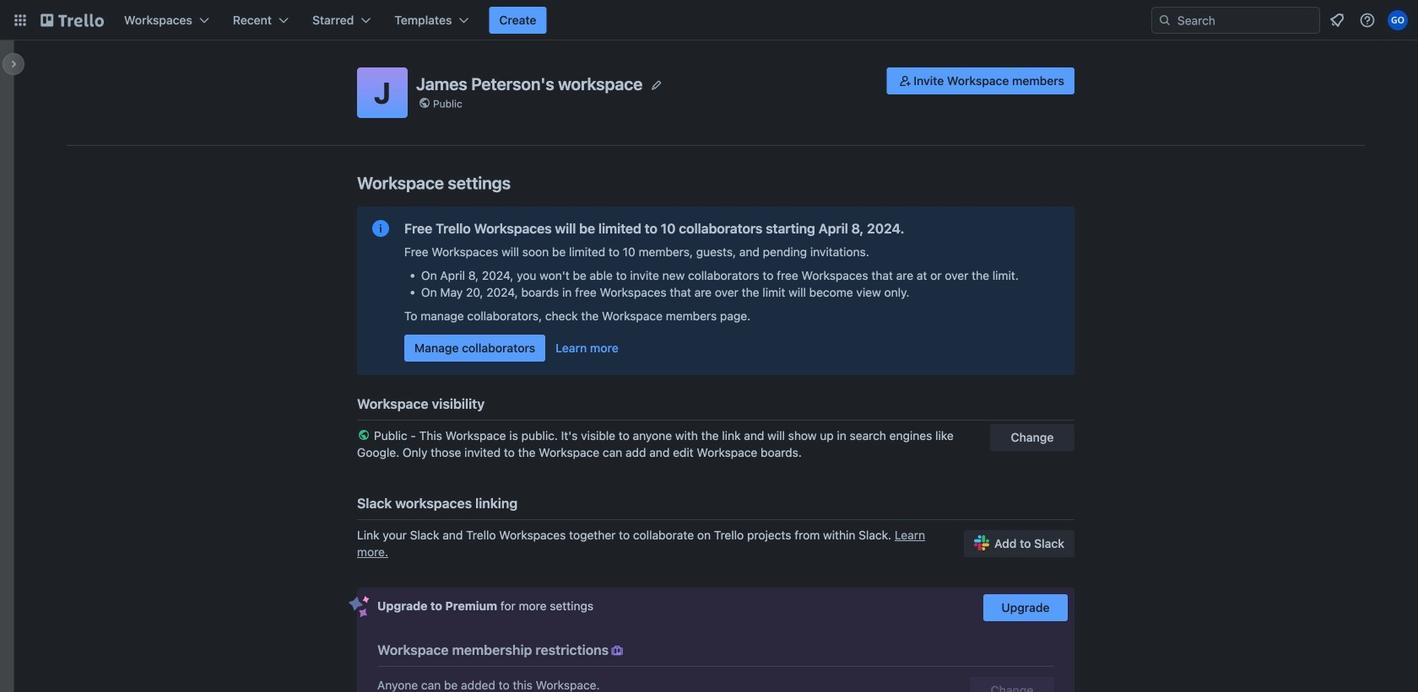 Task type: vqa. For each thing, say whether or not it's contained in the screenshot.
bottom customer
no



Task type: describe. For each thing, give the bounding box(es) containing it.
search image
[[1158, 14, 1172, 27]]

0 notifications image
[[1327, 10, 1347, 30]]

1 vertical spatial sm image
[[609, 643, 626, 660]]



Task type: locate. For each thing, give the bounding box(es) containing it.
Search field
[[1172, 8, 1319, 33]]

gary orlando (garyorlando) image
[[1388, 10, 1408, 30]]

0 vertical spatial sm image
[[897, 73, 914, 89]]

sm image
[[897, 73, 914, 89], [609, 643, 626, 660]]

open information menu image
[[1359, 12, 1376, 29]]

1 horizontal spatial sm image
[[897, 73, 914, 89]]

sparkle image
[[349, 597, 370, 619]]

0 horizontal spatial sm image
[[609, 643, 626, 660]]

primary element
[[0, 0, 1418, 41]]

back to home image
[[41, 7, 104, 34]]



